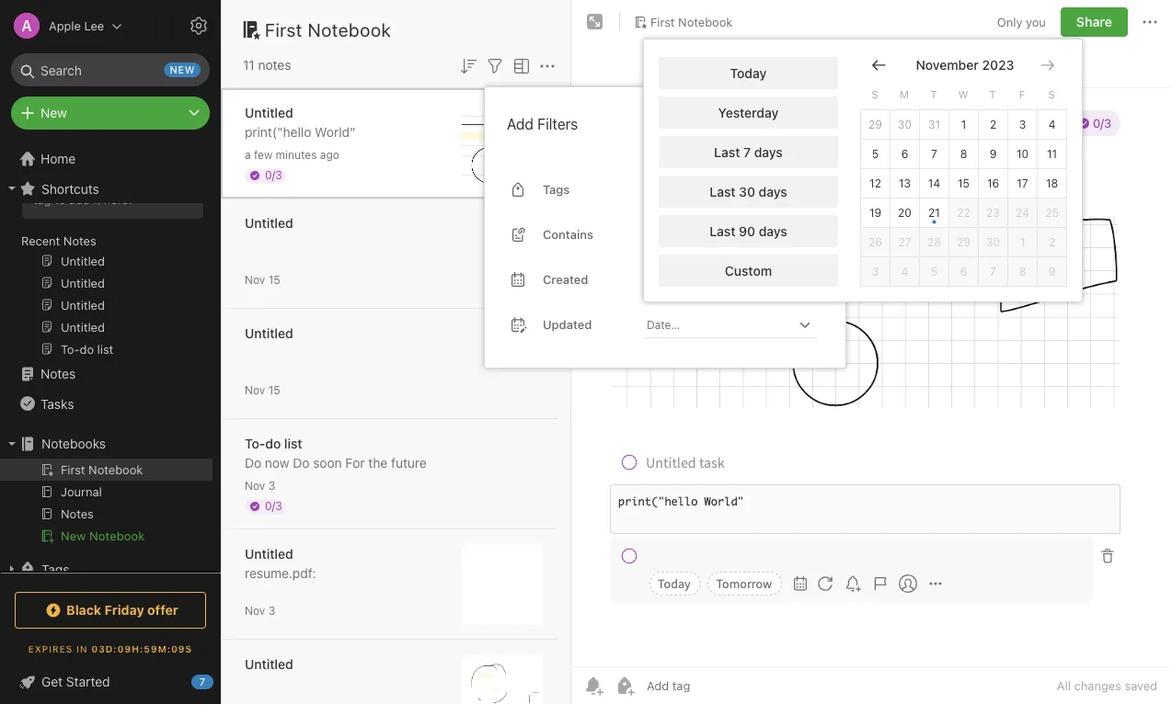 Task type: locate. For each thing, give the bounding box(es) containing it.
1 vertical spatial 1 button
[[1008, 228, 1038, 257]]

8 button
[[949, 140, 979, 169], [1008, 257, 1038, 287]]

2 s from the left
[[1048, 88, 1055, 100]]

1 horizontal spatial 8 button
[[1008, 257, 1038, 287]]

Account field
[[0, 7, 123, 44]]

0 vertical spatial 5
[[872, 147, 879, 160]]

More actions field
[[1139, 7, 1161, 37], [536, 53, 558, 77]]

0 horizontal spatial s
[[872, 88, 878, 100]]

2 nov 3 from the top
[[245, 605, 275, 618]]

first notebook button
[[627, 9, 739, 35]]

add a reminder image
[[582, 675, 604, 697]]

5 button down 28
[[920, 257, 949, 287]]

12 button
[[861, 169, 891, 199]]

recent notes
[[21, 234, 96, 247]]

t right m
[[931, 88, 937, 100]]

a left few
[[245, 149, 251, 161]]

note window element
[[571, 0, 1172, 705]]

new up home
[[40, 105, 67, 121]]

5
[[872, 147, 879, 160], [931, 265, 938, 278]]

1 horizontal spatial do
[[293, 456, 310, 471]]

 Date picker field
[[643, 312, 834, 338]]

9 button left 10
[[979, 140, 1008, 169]]

tree
[[0, 91, 221, 654]]

0 vertical spatial 15
[[958, 177, 970, 190]]

1 vertical spatial new
[[61, 529, 86, 543]]

world"
[[315, 125, 356, 140]]

7 down 23 button
[[990, 265, 996, 278]]

a right on
[[145, 159, 151, 173]]

2 horizontal spatial 30
[[986, 236, 1000, 249]]

3 button down 26
[[861, 257, 891, 287]]

November field
[[912, 55, 979, 75]]

clear all button
[[766, 113, 818, 135]]

0 vertical spatial 29
[[869, 118, 882, 131]]

started
[[66, 675, 110, 690]]

3 untitled from the top
[[245, 326, 293, 341]]

6 button down 22 button
[[949, 257, 979, 287]]

new notebook
[[61, 529, 145, 543]]

do
[[265, 437, 281, 452]]

0 horizontal spatial 2 button
[[979, 110, 1008, 140]]

more actions field inside note window element
[[1139, 7, 1161, 37]]

the
[[368, 456, 388, 471]]

0 horizontal spatial 1 button
[[949, 110, 979, 140]]

19
[[869, 206, 881, 219]]

a few minutes ago
[[245, 149, 339, 161]]

11 for 11
[[1047, 147, 1057, 160]]

5 button up 12
[[861, 140, 891, 169]]

get started
[[41, 675, 110, 690]]

cell
[[0, 459, 213, 481]]

1 right 31 'button' on the top of page
[[961, 118, 966, 131]]

0 vertical spatial 9
[[990, 147, 997, 160]]

first notebook up notes
[[265, 18, 391, 40]]

1 horizontal spatial a
[[245, 149, 251, 161]]

1 vertical spatial tags
[[41, 562, 69, 577]]

Add tag field
[[645, 678, 783, 694]]

notebook for the first notebook button
[[678, 15, 733, 29]]

0 horizontal spatial more actions field
[[536, 53, 558, 77]]

10 button
[[1008, 140, 1038, 169]]

s right f
[[1048, 88, 1055, 100]]

2 0/3 from the top
[[265, 500, 282, 513]]

6 down 22 button
[[960, 265, 967, 278]]

now
[[265, 456, 289, 471]]

thumbnail image
[[462, 103, 543, 184], [462, 545, 543, 626], [462, 655, 543, 705]]

4 for 4 button to the bottom
[[901, 265, 908, 278]]

friday
[[105, 603, 144, 618]]

17 button
[[1008, 169, 1038, 199]]

or
[[157, 176, 169, 189]]

last down yesterday
[[714, 144, 740, 159]]

1 s from the left
[[872, 88, 878, 100]]

resume.pdf:
[[245, 566, 316, 581]]

share button
[[1061, 7, 1128, 37]]

6 button up 13
[[891, 140, 920, 169]]

29 right 28 button
[[957, 236, 971, 249]]

8 up 15 button
[[960, 147, 967, 160]]

28
[[927, 236, 941, 249]]

9 left 10
[[990, 147, 997, 160]]

30 for top 30 button
[[898, 118, 912, 131]]

group containing icon on a note, notebook, stack or tag to add it here.
[[0, 121, 213, 367]]

0 vertical spatial notes
[[63, 234, 96, 247]]

2 vertical spatial last
[[709, 223, 735, 239]]

19 button
[[861, 199, 891, 228]]

more actions image
[[1139, 11, 1161, 33], [536, 55, 558, 77]]

0 vertical spatial tags
[[543, 183, 570, 196]]

1 vertical spatial 9
[[1048, 265, 1056, 278]]

29 button up 12
[[861, 110, 891, 140]]

tree containing home
[[0, 91, 221, 654]]

m
[[900, 88, 909, 100]]

a
[[245, 149, 251, 161], [145, 159, 151, 173]]

first right "expand note" icon
[[650, 15, 675, 29]]

first inside note list element
[[265, 18, 303, 40]]

0 horizontal spatial 5 button
[[861, 140, 891, 169]]

3 button up 10
[[1008, 110, 1038, 140]]

0 horizontal spatial 9 button
[[979, 140, 1008, 169]]

1 horizontal spatial 4
[[1048, 118, 1056, 131]]

1 horizontal spatial 4 button
[[1038, 110, 1067, 140]]

30 button left 31
[[891, 110, 920, 140]]

1 horizontal spatial 2
[[1049, 236, 1055, 249]]

add filters
[[507, 115, 578, 133]]

27
[[898, 236, 911, 249]]

expires
[[28, 644, 73, 655]]

1 vertical spatial nov 3
[[245, 605, 275, 618]]

0 horizontal spatial tags
[[41, 562, 69, 577]]

Note Editor text field
[[571, 88, 1172, 667]]

1 horizontal spatial 8
[[1019, 265, 1026, 278]]

more actions image right view options field
[[536, 55, 558, 77]]

more actions field right share button
[[1139, 7, 1161, 37]]

6
[[901, 147, 908, 160], [960, 265, 967, 278]]

11 inside button
[[1047, 147, 1057, 160]]

30 up 90
[[739, 184, 755, 199]]

0 horizontal spatial 8
[[960, 147, 967, 160]]

icon on a note, notebook, stack or tag to add it here.
[[33, 159, 169, 206]]

1 vertical spatial thumbnail image
[[462, 545, 543, 626]]

s
[[872, 88, 878, 100], [1048, 88, 1055, 100]]

8 for the left 8 button
[[960, 147, 967, 160]]

1 horizontal spatial s
[[1048, 88, 1055, 100]]

add tag image
[[614, 675, 636, 697]]

tasks button
[[0, 389, 213, 419]]

0 horizontal spatial 29 button
[[861, 110, 891, 140]]

0 vertical spatial 8 button
[[949, 140, 979, 169]]

29
[[869, 118, 882, 131], [957, 236, 971, 249]]

1 vertical spatial last
[[710, 184, 736, 199]]

11 right 10 button at the top right
[[1047, 147, 1057, 160]]

a inside note list element
[[245, 149, 251, 161]]

0 horizontal spatial 3 button
[[861, 257, 891, 287]]

11 for 11 notes
[[243, 57, 255, 73]]

2 do from the left
[[293, 456, 310, 471]]

2 button up 16
[[979, 110, 1008, 140]]

2 vertical spatial thumbnail image
[[462, 655, 543, 705]]

2 thumbnail image from the top
[[462, 545, 543, 626]]

2 button down 25
[[1038, 228, 1067, 257]]

w
[[958, 88, 968, 100]]

2
[[990, 118, 996, 131], [1049, 236, 1055, 249]]

first up notes
[[265, 18, 303, 40]]

9 button
[[979, 140, 1008, 169], [1038, 257, 1067, 287]]

untitled
[[245, 105, 293, 121], [245, 216, 293, 231], [245, 326, 293, 341], [245, 547, 293, 562], [245, 657, 293, 673]]

1 horizontal spatial 5
[[931, 265, 938, 278]]

1 horizontal spatial 6
[[960, 265, 967, 278]]

more actions field right view options field
[[536, 53, 558, 77]]

0 vertical spatial 8
[[960, 147, 967, 160]]

new inside button
[[61, 529, 86, 543]]

untitled resume.pdf:
[[245, 547, 316, 581]]

1 horizontal spatial 29 button
[[949, 228, 979, 257]]

4 up 11 button
[[1048, 118, 1056, 131]]

18 button
[[1038, 169, 1067, 199]]

0 horizontal spatial first
[[265, 18, 303, 40]]

90
[[739, 223, 755, 239]]

expires in 03d:09h:59m:09s
[[28, 644, 192, 655]]

new notebook button
[[0, 525, 213, 547]]

expand tags image
[[5, 562, 19, 577]]

0 horizontal spatial 11
[[243, 57, 255, 73]]

2 down "25" button
[[1049, 236, 1055, 249]]

for
[[345, 456, 365, 471]]

expand note image
[[584, 11, 606, 33]]

notes right 'recent' at the top left
[[63, 234, 96, 247]]

3 down the resume.pdf:
[[268, 605, 275, 618]]

1 down 24 button at the top right
[[1020, 236, 1025, 249]]

6 up 13
[[901, 147, 908, 160]]

1 horizontal spatial more actions field
[[1139, 7, 1161, 37]]

16 button
[[979, 169, 1008, 199]]

1 vertical spatial 30
[[739, 184, 755, 199]]

1 vertical spatial 29
[[957, 236, 971, 249]]

2 horizontal spatial notebook
[[678, 15, 733, 29]]

1 horizontal spatial 9
[[1048, 265, 1056, 278]]

days right 90
[[759, 223, 787, 239]]

notes up tasks
[[40, 367, 76, 382]]

0 vertical spatial nov 3
[[245, 480, 275, 493]]

thumbnail image inside untitled button
[[462, 655, 543, 705]]

it
[[93, 192, 100, 206]]

notebook inside group
[[89, 529, 145, 543]]

new inside popup button
[[40, 105, 67, 121]]

0 horizontal spatial do
[[245, 456, 261, 471]]

0 vertical spatial 1
[[961, 118, 966, 131]]

8 down 24 button at the top right
[[1019, 265, 1026, 278]]

0 vertical spatial thumbnail image
[[462, 103, 543, 184]]

first
[[650, 15, 675, 29], [265, 18, 303, 40]]

0 vertical spatial 1 button
[[949, 110, 979, 140]]

20
[[898, 206, 912, 219]]

1 vertical spatial 8 button
[[1008, 257, 1038, 287]]

0 vertical spatial last
[[714, 144, 740, 159]]

untitled inside button
[[245, 657, 293, 673]]

last left 90
[[709, 223, 735, 239]]

11 inside note list element
[[243, 57, 255, 73]]

lee
[[84, 19, 104, 33]]

1 vertical spatial 30 button
[[979, 228, 1008, 257]]

do down list
[[293, 456, 310, 471]]

5 down 28 button
[[931, 265, 938, 278]]

21 button
[[920, 199, 949, 228]]

3 down now in the left of the page
[[268, 480, 275, 493]]

2 button
[[979, 110, 1008, 140], [1038, 228, 1067, 257]]

notes
[[258, 57, 291, 73]]

1 horizontal spatial notebook
[[308, 18, 391, 40]]

days up last 90 days
[[759, 184, 787, 199]]

3 thumbnail image from the top
[[462, 655, 543, 705]]

30 left 31
[[898, 118, 912, 131]]

tags right 'expand tags' icon on the left of page
[[41, 562, 69, 577]]

nov 3 down the resume.pdf:
[[245, 605, 275, 618]]

a inside icon on a note, notebook, stack or tag to add it here.
[[145, 159, 151, 173]]

9 button down "25" button
[[1038, 257, 1067, 287]]

more actions image inside note list element
[[536, 55, 558, 77]]

1 t from the left
[[931, 88, 937, 100]]

1 horizontal spatial first
[[650, 15, 675, 29]]

1
[[961, 118, 966, 131], [1020, 236, 1025, 249]]

last up last 90 days
[[710, 184, 736, 199]]

5 up 12
[[872, 147, 879, 160]]

new
[[40, 105, 67, 121], [61, 529, 86, 543]]

3 down 26 button
[[872, 265, 879, 278]]

15
[[958, 177, 970, 190], [268, 274, 280, 287], [268, 384, 280, 397]]

29 up 12
[[869, 118, 882, 131]]

4 down 27 "button"
[[901, 265, 908, 278]]

0 horizontal spatial 4
[[901, 265, 908, 278]]

0 vertical spatial 2
[[990, 118, 996, 131]]

more actions image right share button
[[1139, 11, 1161, 33]]

1 0/3 from the top
[[265, 169, 282, 182]]

1 horizontal spatial 11
[[1047, 147, 1057, 160]]

2 for rightmost 2 button
[[1049, 236, 1055, 249]]

expand notebooks image
[[5, 437, 19, 452]]

31
[[928, 118, 940, 131]]

0 vertical spatial 3 button
[[1008, 110, 1038, 140]]

0 horizontal spatial 7 button
[[920, 140, 949, 169]]

to-
[[245, 437, 265, 452]]

settings image
[[188, 15, 210, 37]]

1 horizontal spatial 2 button
[[1038, 228, 1067, 257]]

4 button down 27
[[891, 257, 920, 287]]

few
[[254, 149, 273, 161]]

2 right 31 'button' on the top of page
[[990, 118, 996, 131]]

days for last 30 days
[[759, 184, 787, 199]]

0 horizontal spatial 2
[[990, 118, 996, 131]]

0/3 down now in the left of the page
[[265, 500, 282, 513]]

0 horizontal spatial 30 button
[[891, 110, 920, 140]]

30 down 23 button
[[986, 236, 1000, 249]]

7 inside help and learning task checklist field
[[199, 677, 205, 689]]

tags up contains
[[543, 183, 570, 196]]

1 nov 3 from the top
[[245, 480, 275, 493]]

1 button down 24 at the top of page
[[1008, 228, 1038, 257]]

days down clear
[[754, 144, 783, 159]]

1 thumbnail image from the top
[[462, 103, 543, 184]]

View options field
[[506, 53, 533, 77]]

notebook inside note window element
[[678, 15, 733, 29]]

0 vertical spatial more actions field
[[1139, 7, 1161, 37]]

ago
[[320, 149, 339, 161]]

0 vertical spatial more actions image
[[1139, 11, 1161, 33]]

13 button
[[891, 169, 920, 199]]

0 horizontal spatial 6 button
[[891, 140, 920, 169]]

0 horizontal spatial 5
[[872, 147, 879, 160]]

new up tags "button" in the bottom left of the page
[[61, 529, 86, 543]]

first inside button
[[650, 15, 675, 29]]

0 vertical spatial new
[[40, 105, 67, 121]]

do down to-
[[245, 456, 261, 471]]

clear
[[768, 116, 799, 131]]

1 untitled from the top
[[245, 105, 293, 121]]

8
[[960, 147, 967, 160], [1019, 265, 1026, 278]]

0 vertical spatial 30 button
[[891, 110, 920, 140]]

9 for 9 button to the top
[[990, 147, 997, 160]]

0 vertical spatial 4
[[1048, 118, 1056, 131]]

7 down 31 'button' on the top of page
[[931, 147, 937, 160]]

30 button down 23
[[979, 228, 1008, 257]]

1 button right 31
[[949, 110, 979, 140]]

11 left notes
[[243, 57, 255, 73]]

5 untitled from the top
[[245, 657, 293, 673]]

last 7 days
[[714, 144, 783, 159]]

9 down "25" button
[[1048, 265, 1056, 278]]

Search text field
[[24, 53, 197, 86]]

1 vertical spatial 9 button
[[1038, 257, 1067, 287]]

only you
[[997, 15, 1046, 29]]

0 vertical spatial 0/3
[[265, 169, 282, 182]]

nov 3
[[245, 480, 275, 493], [245, 605, 275, 618]]

first notebook inside note list element
[[265, 18, 391, 40]]

nov 15
[[245, 274, 280, 287], [245, 384, 280, 397]]

s left m
[[872, 88, 878, 100]]

7 button down 23 button
[[979, 257, 1008, 287]]

get
[[41, 675, 63, 690]]

t
[[931, 88, 937, 100], [989, 88, 996, 100]]

1 do from the left
[[245, 456, 261, 471]]

1 vertical spatial 29 button
[[949, 228, 979, 257]]

0 horizontal spatial notebook
[[89, 529, 145, 543]]

0 horizontal spatial 9
[[990, 147, 997, 160]]

1 vertical spatial more actions image
[[536, 55, 558, 77]]

7 button up 14
[[920, 140, 949, 169]]

4 untitled from the top
[[245, 547, 293, 562]]

last for last 90 days
[[709, 223, 735, 239]]

0 horizontal spatial t
[[931, 88, 937, 100]]

f
[[1019, 88, 1025, 100]]

29 button
[[861, 110, 891, 140], [949, 228, 979, 257]]

3
[[1019, 118, 1026, 131], [872, 265, 879, 278], [268, 480, 275, 493], [268, 605, 275, 618]]

6 button
[[891, 140, 920, 169], [949, 257, 979, 287]]

29 button down 22
[[949, 228, 979, 257]]

28 button
[[920, 228, 949, 257]]

20 button
[[891, 199, 920, 228]]

0 vertical spatial 30
[[898, 118, 912, 131]]

1 vertical spatial 6
[[960, 265, 967, 278]]

1 vertical spatial 11
[[1047, 147, 1057, 160]]

1 vertical spatial nov 15
[[245, 384, 280, 397]]

3 nov from the top
[[245, 480, 265, 493]]

updated
[[543, 318, 592, 332]]

1 vertical spatial 4
[[901, 265, 908, 278]]

t right w
[[989, 88, 996, 100]]

first notebook up today
[[650, 15, 733, 29]]

0/3 down few
[[265, 169, 282, 182]]

4 button up 18
[[1038, 110, 1067, 140]]

nov 3 down now in the left of the page
[[245, 480, 275, 493]]

1 horizontal spatial more actions image
[[1139, 11, 1161, 33]]

1 vertical spatial 3 button
[[861, 257, 891, 287]]

1 horizontal spatial 30
[[898, 118, 912, 131]]

7 left click to collapse image
[[199, 677, 205, 689]]

new
[[170, 64, 195, 76]]

group
[[0, 121, 213, 367]]

you
[[1026, 15, 1046, 29]]



Task type: vqa. For each thing, say whether or not it's contained in the screenshot.
search box inside the Main element
no



Task type: describe. For each thing, give the bounding box(es) containing it.
22 button
[[949, 199, 979, 228]]

0 horizontal spatial 8 button
[[949, 140, 979, 169]]

add filters image
[[484, 55, 506, 77]]

home
[[40, 151, 76, 167]]

share
[[1076, 14, 1112, 29]]

7 down yesterday
[[743, 144, 751, 159]]

new for new
[[40, 105, 67, 121]]

27 button
[[891, 228, 920, 257]]

1 vertical spatial 5
[[931, 265, 938, 278]]

0 vertical spatial 5 button
[[861, 140, 891, 169]]

0 horizontal spatial 6
[[901, 147, 908, 160]]

last 30 days
[[710, 184, 787, 199]]

0 vertical spatial 2 button
[[979, 110, 1008, 140]]

2 untitled from the top
[[245, 216, 293, 231]]

last 90 days
[[709, 223, 787, 239]]

4 nov from the top
[[245, 605, 265, 618]]

tasks
[[40, 396, 74, 411]]

2 for topmost 2 button
[[990, 118, 996, 131]]

all changes saved
[[1057, 679, 1157, 693]]

1 nov from the top
[[245, 274, 265, 287]]

notes link
[[0, 360, 213, 389]]

Sort options field
[[457, 53, 479, 77]]

1 horizontal spatial 1
[[1020, 236, 1025, 249]]

new button
[[11, 97, 210, 130]]

icon
[[101, 159, 124, 173]]

custom
[[725, 263, 772, 278]]

filters
[[537, 115, 578, 133]]

14 button
[[920, 169, 949, 199]]

26 button
[[861, 228, 891, 257]]

today
[[730, 65, 767, 80]]

1 vertical spatial 15
[[268, 274, 280, 287]]

days for last 90 days
[[759, 223, 787, 239]]

1 horizontal spatial 7 button
[[979, 257, 1008, 287]]

untitled inside untitled resume.pdf:
[[245, 547, 293, 562]]

to
[[54, 192, 66, 206]]

15 inside 15 button
[[958, 177, 970, 190]]

do now do soon for the future
[[245, 456, 427, 471]]

first notebook inside button
[[650, 15, 733, 29]]

date…
[[647, 318, 680, 331]]

4 for topmost 4 button
[[1048, 118, 1056, 131]]

2 nov from the top
[[245, 384, 265, 397]]

1 vertical spatial 6 button
[[949, 257, 979, 287]]

last for last 7 days
[[714, 144, 740, 159]]

1 nov 15 from the top
[[245, 274, 280, 287]]

31 button
[[920, 110, 949, 140]]

days for last 7 days
[[754, 144, 783, 159]]

created
[[543, 273, 588, 287]]

november
[[916, 57, 979, 72]]

all
[[1057, 679, 1071, 693]]

clear all
[[768, 116, 816, 131]]

tags inside "button"
[[41, 562, 69, 577]]

all
[[803, 116, 816, 131]]

1 vertical spatial 4 button
[[891, 257, 920, 287]]

2 nov 15 from the top
[[245, 384, 280, 397]]

24
[[1016, 206, 1029, 219]]

in
[[77, 644, 88, 655]]

last for last 30 days
[[710, 184, 736, 199]]

tag
[[33, 192, 51, 206]]

offer
[[147, 603, 178, 618]]

03d:09h:59m:09s
[[91, 644, 192, 655]]

1 horizontal spatial 3 button
[[1008, 110, 1038, 140]]

new search field
[[24, 53, 201, 86]]

1 horizontal spatial tags
[[543, 183, 570, 196]]

Add filters field
[[484, 53, 506, 77]]

11 notes
[[243, 57, 291, 73]]

yesterday
[[718, 105, 779, 120]]

soon
[[313, 456, 342, 471]]

add
[[507, 115, 534, 133]]

list
[[284, 437, 302, 452]]

10
[[1017, 147, 1029, 160]]

stack
[[124, 176, 154, 189]]

notes inside group
[[63, 234, 96, 247]]

0 vertical spatial 4 button
[[1038, 110, 1067, 140]]

16
[[987, 177, 999, 190]]

minutes
[[276, 149, 317, 161]]

here.
[[104, 192, 132, 206]]

thumbnail image for resume.pdf:
[[462, 545, 543, 626]]

to-do list
[[245, 437, 302, 452]]

0 vertical spatial 9 button
[[979, 140, 1008, 169]]

new notebook group
[[0, 459, 213, 555]]

thumbnail image for print("hello world"
[[462, 103, 543, 184]]

23
[[986, 206, 1000, 219]]

2 t from the left
[[989, 88, 996, 100]]

3 up 10
[[1019, 118, 1026, 131]]

0 vertical spatial 6 button
[[891, 140, 920, 169]]

1 vertical spatial notes
[[40, 367, 76, 382]]

23 button
[[979, 199, 1008, 228]]

1 horizontal spatial 1 button
[[1008, 228, 1038, 257]]

notebook inside note list element
[[308, 18, 391, 40]]

notebooks link
[[0, 430, 213, 459]]

shortcuts button
[[0, 174, 213, 203]]

note list element
[[221, 0, 571, 705]]

0/3 for print("hello world"
[[265, 169, 282, 182]]

note,
[[33, 176, 61, 189]]

15 button
[[949, 169, 979, 199]]

13
[[899, 177, 911, 190]]

25 button
[[1038, 199, 1067, 228]]

notebook for new notebook button
[[89, 529, 145, 543]]

on
[[127, 159, 141, 173]]

25
[[1045, 206, 1059, 219]]

30 for right 30 button
[[986, 236, 1000, 249]]

add
[[69, 192, 90, 206]]

2023 field
[[979, 55, 1014, 75]]

0 horizontal spatial 29
[[869, 118, 882, 131]]

9 for rightmost 9 button
[[1048, 265, 1056, 278]]

click to collapse image
[[214, 671, 228, 693]]

saved
[[1125, 679, 1157, 693]]

future
[[391, 456, 427, 471]]

1 horizontal spatial 30 button
[[979, 228, 1008, 257]]

notebooks
[[41, 437, 106, 452]]

apple
[[49, 19, 81, 33]]

14
[[928, 177, 940, 190]]

18
[[1046, 177, 1058, 190]]

contains
[[543, 228, 593, 242]]

black friday offer button
[[15, 592, 206, 629]]

0 vertical spatial 7 button
[[920, 140, 949, 169]]

0 vertical spatial 29 button
[[861, 110, 891, 140]]

12
[[869, 177, 881, 190]]

11 button
[[1038, 140, 1067, 169]]

2 vertical spatial 15
[[268, 384, 280, 397]]

shortcuts
[[41, 181, 99, 196]]

8 for bottommost 8 button
[[1019, 265, 1026, 278]]

1 vertical spatial 5 button
[[920, 257, 949, 287]]

1 horizontal spatial 29
[[957, 236, 971, 249]]

untitled print("hello world"
[[245, 105, 356, 140]]

recent
[[21, 234, 60, 247]]

home link
[[0, 144, 221, 174]]

17
[[1017, 177, 1028, 190]]

untitled inside untitled print("hello world"
[[245, 105, 293, 121]]

0/3 for do now do soon for the future
[[265, 500, 282, 513]]

changes
[[1074, 679, 1121, 693]]

2023
[[982, 57, 1014, 72]]

1 horizontal spatial 9 button
[[1038, 257, 1067, 287]]

Help and Learning task checklist field
[[0, 668, 221, 697]]

new for new notebook
[[61, 529, 86, 543]]

untitled button
[[221, 640, 558, 705]]

only
[[997, 15, 1023, 29]]



